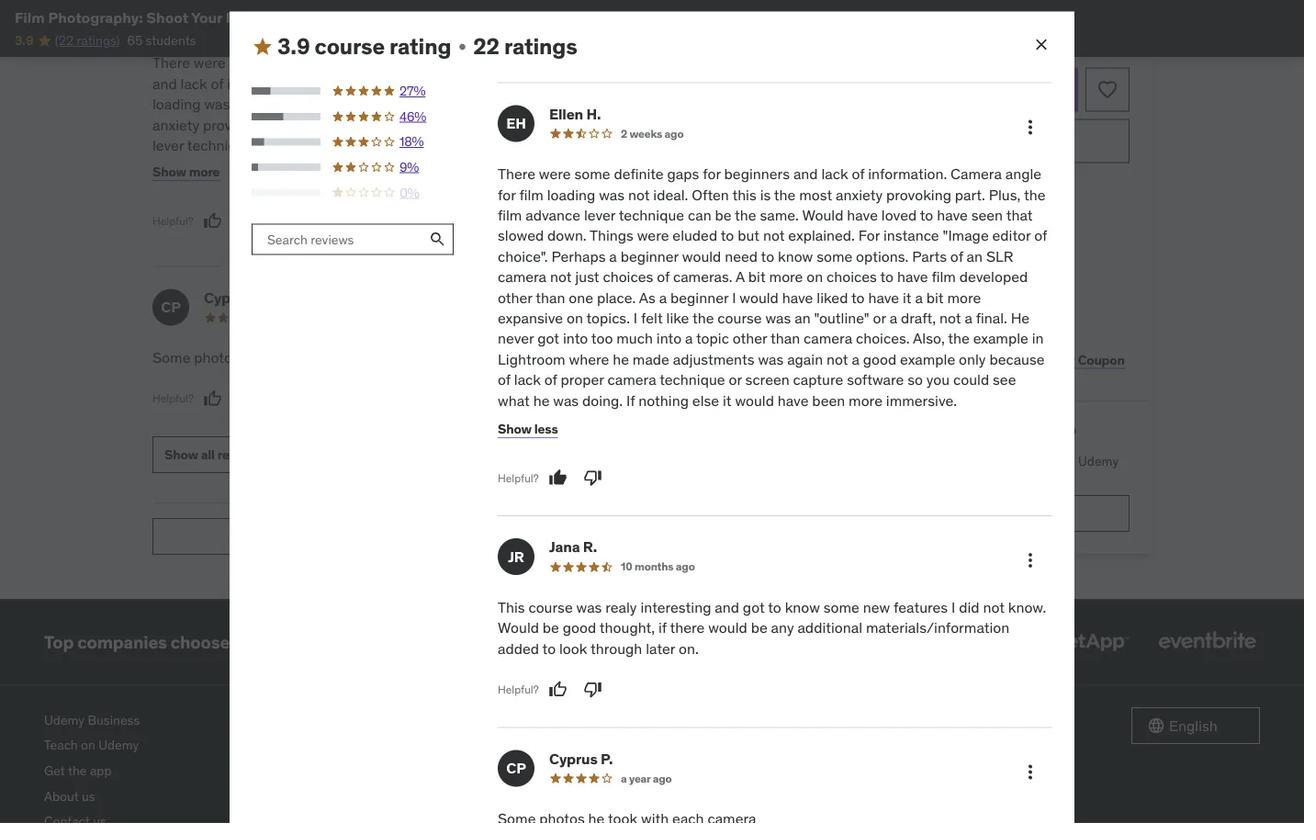 Task type: locate. For each thing, give the bounding box(es) containing it.
about us link
[[44, 784, 279, 809]]

includes:
[[943, 215, 1005, 233]]

like up the 'photos'
[[185, 321, 208, 340]]

immersive.
[[887, 391, 958, 410], [304, 486, 375, 504]]

some right mark review by ellen h. as unhelpful icon
[[287, 218, 323, 237]]

0 horizontal spatial any
[[717, 95, 740, 113]]

cp
[[161, 298, 181, 317], [507, 759, 526, 778]]

ideal. down medium icon on the left top of page
[[259, 95, 294, 113]]

what inside dialog
[[498, 391, 530, 410]]

udemy
[[1079, 452, 1119, 469], [957, 505, 999, 522], [234, 631, 291, 653], [44, 712, 85, 728], [99, 737, 139, 754]]

show
[[153, 164, 186, 180], [498, 421, 532, 437], [164, 446, 198, 463]]

box image
[[944, 622, 1005, 663]]

0 horizontal spatial he
[[224, 342, 243, 360]]

"image down show more button
[[153, 197, 199, 216]]

0 horizontal spatial cyprus
[[204, 288, 252, 307]]

3.9 for 3.9
[[15, 32, 33, 49]]

a year ago
[[621, 771, 672, 786]]

into up info,
[[563, 329, 588, 348]]

additional actions for review by jana r. image
[[1020, 550, 1042, 572]]

0 vertical spatial he
[[1011, 308, 1030, 327]]

jana r.
[[549, 538, 597, 557]]

liked
[[817, 288, 849, 307], [153, 300, 184, 319]]

new for mark review by jana r. as unhelpful icon
[[864, 598, 891, 617]]

added for mark review by jana r. as unhelpful image
[[705, 115, 746, 134]]

camera left each
[[260, 362, 309, 381]]

instance left on-
[[884, 226, 940, 245]]

0 horizontal spatial loading
[[153, 95, 201, 113]]

1 horizontal spatial final.
[[977, 308, 1008, 327]]

xsmall image left 22
[[455, 40, 470, 54]]

1 vertical spatial so
[[401, 444, 416, 463]]

0 horizontal spatial on.
[[577, 136, 597, 155]]

0 vertical spatial additional
[[489, 115, 554, 134]]

1 horizontal spatial where
[[569, 350, 610, 368]]

less
[[534, 421, 558, 437]]

other
[[415, 259, 450, 278], [498, 288, 533, 307], [733, 329, 768, 348], [189, 362, 224, 381]]

if
[[627, 391, 635, 410], [348, 465, 356, 484]]

choose
[[171, 631, 230, 653]]

only down certificate of completion
[[959, 350, 986, 368]]

"outline" up each
[[333, 321, 389, 340]]

through for mark review by jana r. as unhelpful icon's mark review by jana r. as helpful 'icon'
[[591, 639, 643, 658]]

0 horizontal spatial know.
[[712, 74, 750, 93]]

this
[[338, 95, 362, 113], [733, 185, 757, 204], [951, 352, 974, 368]]

or inside 'terms privacy policy do not sell or share my personal information sitemap'
[[608, 762, 620, 779]]

0 vertical spatial access
[[961, 295, 1001, 312]]

2 xsmall image from the top
[[862, 320, 877, 338]]

1 vertical spatial cp
[[507, 759, 526, 778]]

nasdaq image
[[753, 622, 859, 663]]

proper up mark review by robin l. as unhelpful icon
[[561, 370, 604, 389]]

there were some definite gaps for beginners and lack of information. camera angle for film loading was not ideal. often this is the most anxiety provoking part. plus, the film advance lever technique can be the same.  would have loved to have seen that slowed down. things were eluded to but not explained. for instance "image editor of choice". perhaps a beginner would need to know some options. parts of an slr camera not just choices of cameras. a bit more on choices to have film developed other than one place. as a beginner i would have liked to have it a bit more expansive on topics. i felt like the course was an "outline" or a draft, not a final. he never got into too much into a topic other than camera choices. also, the example in lightroom where he made adjustments was again not a good example only because of lack of proper camera technique or screen capture software so you could see what he was doing. if nothing else it would have been more immersive.
[[153, 53, 455, 504], [498, 164, 1048, 410]]

course
[[315, 33, 385, 60], [520, 53, 564, 72], [894, 215, 940, 233], [718, 308, 762, 327], [237, 321, 281, 340], [977, 352, 1017, 368], [529, 598, 573, 617]]

1 vertical spatial just
[[576, 267, 600, 286]]

access inside training 2 or more people? get your team access to 25,000+ top udemy courses anytime, anywhere.
[[946, 452, 986, 469]]

most
[[405, 95, 438, 113], [800, 185, 833, 204]]

plus, up includes:
[[989, 185, 1021, 204]]

helpful? left mark review by ellen h. as helpful image
[[153, 214, 194, 228]]

materials/information for mark review by jana r. as unhelpful image
[[557, 115, 701, 134]]

expansive down robin
[[498, 308, 563, 327]]

ago right weeks
[[665, 126, 684, 140]]

0 vertical spatial same.
[[329, 136, 368, 155]]

demand left career
[[460, 631, 527, 653]]

jr
[[499, 3, 515, 22], [508, 547, 525, 566]]

slr down show more button
[[153, 239, 180, 257]]

know. for mark review by jana r. as unhelpful image
[[712, 74, 750, 93]]

day
[[936, 178, 955, 193]]

1 vertical spatial loading
[[547, 185, 596, 204]]

0 horizontal spatial slr
[[153, 239, 180, 257]]

like right 3
[[667, 308, 690, 327]]

cyprus p. up the 'photos'
[[204, 288, 268, 307]]

where up mark review by robin l. as unhelpful icon
[[569, 350, 610, 368]]

of
[[291, 8, 308, 27]]

lightroom
[[498, 350, 566, 368], [227, 383, 294, 402]]

0 horizontal spatial camera
[[310, 74, 361, 93]]

interesting inside dialog
[[641, 598, 712, 617]]

access down "mobile"
[[961, 295, 1001, 312]]

0 horizontal spatial only
[[153, 424, 180, 443]]

mark review by jana r. as helpful image
[[540, 177, 558, 195], [549, 680, 567, 699]]

0 vertical spatial jr
[[499, 3, 515, 22]]

0 vertical spatial months
[[621, 310, 660, 324]]

jana
[[549, 538, 580, 557]]

1 vertical spatial xsmall image
[[862, 320, 877, 338]]

1 vertical spatial access
[[946, 452, 986, 469]]

helpful? down career
[[498, 682, 539, 696]]

0 horizontal spatial things
[[399, 156, 443, 175]]

place. up 3
[[597, 288, 636, 307]]

information. down medium icon on the left top of page
[[227, 74, 306, 93]]

2 up team
[[931, 423, 942, 445]]

there for mark review by jana r. as unhelpful image
[[616, 95, 651, 113]]

additional actions for review by ellen h. image
[[1020, 116, 1042, 138]]

robin
[[540, 288, 576, 307]]

film left photography:
[[15, 8, 45, 27]]

1 vertical spatial get
[[44, 762, 65, 779]]

a
[[372, 197, 380, 216], [610, 247, 617, 266], [276, 280, 284, 299], [659, 288, 667, 307], [916, 288, 923, 307], [251, 300, 259, 319], [890, 308, 898, 327], [965, 308, 973, 327], [409, 321, 417, 340], [685, 329, 693, 348], [178, 342, 185, 360], [434, 342, 441, 360], [852, 350, 860, 368], [331, 403, 339, 422], [621, 771, 627, 786]]

as
[[256, 280, 273, 299], [639, 288, 656, 307]]

more inside button
[[189, 164, 220, 180]]

1 xsmall image from the top
[[862, 269, 877, 287]]

0 horizontal spatial information.
[[227, 74, 306, 93]]

xsmall image for access
[[862, 269, 877, 287]]

65 students
[[127, 32, 196, 49]]

doing.
[[583, 391, 623, 410], [303, 465, 344, 484]]

interesting
[[632, 53, 702, 72], [641, 598, 712, 617]]

submit search image
[[429, 230, 447, 248]]

xsmall image left full
[[862, 295, 877, 313]]

udemy up 'teach'
[[44, 712, 85, 728]]

get for udemy
[[44, 762, 65, 779]]

he left took
[[224, 342, 243, 360]]

show less button
[[498, 411, 558, 448]]

ellen
[[549, 104, 584, 123]]

cyprus up information
[[549, 749, 598, 768]]

terms
[[544, 712, 579, 728]]

mark review by jana r. as helpful image for mark review by jana r. as unhelpful image
[[540, 177, 558, 195]]

1 horizontal spatial cameras.
[[673, 267, 733, 286]]

do not sell or share my personal information button
[[544, 758, 779, 802]]

jr down abuse
[[508, 547, 525, 566]]

through for mark review by jana r. as helpful 'icon' related to mark review by jana r. as unhelpful image
[[489, 136, 541, 155]]

0 horizontal spatial "image
[[153, 197, 199, 216]]

features up h.
[[598, 74, 652, 93]]

2 vertical spatial this
[[498, 598, 525, 617]]

app
[[90, 762, 112, 779]]

advance down 27%
[[394, 115, 449, 134]]

added right 2 weeks ago
[[705, 115, 746, 134]]

1 vertical spatial jr
[[508, 547, 525, 566]]

demand
[[961, 245, 1008, 261], [460, 631, 527, 653]]

eh left ellen
[[507, 114, 526, 133]]

get inside training 2 or more people? get your team access to 25,000+ top udemy courses anytime, anywhere.
[[862, 452, 883, 469]]

0 horizontal spatial slowed
[[307, 156, 354, 175]]

additional left "volkswagen" image
[[798, 618, 863, 637]]

into down 3 months ago
[[657, 329, 682, 348]]

because
[[990, 350, 1045, 368], [183, 424, 238, 443]]

xsmall image left 40
[[862, 244, 877, 262]]

1 horizontal spatial he
[[1011, 308, 1030, 327]]

show for show less
[[498, 421, 532, 437]]

ago right 3
[[662, 310, 681, 324]]

developed down search reviews text field
[[343, 259, 411, 278]]

medium image
[[252, 36, 274, 58]]

jr up 22 ratings
[[499, 3, 515, 22]]

topics.
[[409, 300, 453, 319], [587, 308, 630, 327]]

for
[[358, 53, 376, 72], [404, 74, 422, 93], [703, 164, 721, 183], [498, 185, 516, 204]]

0 vertical spatial added
[[705, 115, 746, 134]]

what
[[498, 391, 530, 410], [219, 465, 251, 484]]

added
[[705, 115, 746, 134], [498, 639, 539, 658]]

as up took
[[256, 280, 273, 299]]

wishlist image
[[1097, 79, 1119, 101]]

mark review by jana r. as helpful image for mark review by jana r. as unhelpful icon
[[549, 680, 567, 699]]

eluded
[[188, 177, 233, 196], [673, 226, 718, 245]]

know.
[[712, 74, 750, 93], [1009, 598, 1047, 617]]

1 horizontal spatial demand
[[961, 245, 1008, 261]]

advance down mark review by jana r. as unhelpful image
[[526, 206, 581, 224]]

materials/information for mark review by jana r. as unhelpful icon
[[866, 618, 1010, 637]]

0% button
[[252, 184, 455, 202]]

for left 40
[[859, 226, 880, 245]]

gaps
[[322, 53, 354, 72], [668, 164, 700, 183]]

helpful? left undo mark review by ellen h. as helpful image
[[498, 471, 539, 485]]

if right skills.
[[659, 618, 667, 637]]

0 vertical spatial get
[[862, 452, 883, 469]]

business inside udemy business teach on udemy get the app about us
[[88, 712, 140, 728]]

know. inside dialog
[[1009, 598, 1047, 617]]

interesting up 2 weeks ago
[[632, 53, 702, 72]]

information
[[544, 780, 610, 797]]

this course was realy interesting and got to know some new features i did not know. would be good thought, if there would be any additional materials/information added to look through later on.
[[489, 53, 795, 155], [498, 598, 1047, 658]]

report abuse
[[434, 528, 514, 545]]

1 horizontal spatial is
[[760, 185, 771, 204]]

0 horizontal spatial added
[[498, 639, 539, 658]]

only up 'show all reviews'
[[153, 424, 180, 443]]

0 horizontal spatial where
[[298, 383, 338, 402]]

interesting for mark review by jana r. as unhelpful image
[[632, 53, 702, 72]]

to inside training 2 or more people? get your team access to 25,000+ top udemy courses anytime, anywhere.
[[988, 452, 1000, 469]]

this course was realy interesting and got to know some new features i did not know. would be good thought, if there would be any additional materials/information added to look through later on. for mark review by jana r. as unhelpful image
[[489, 53, 795, 155]]

0 vertical spatial topic
[[696, 329, 729, 348]]

later right skills.
[[646, 639, 676, 658]]

topics. down l.
[[587, 308, 630, 327]]

would
[[655, 95, 694, 113], [153, 218, 192, 237], [683, 247, 722, 266], [357, 280, 396, 299], [740, 288, 779, 307], [735, 391, 775, 410], [153, 486, 192, 504], [709, 618, 748, 637]]

1 horizontal spatial adjustments
[[673, 350, 755, 368]]

film
[[15, 8, 45, 27], [359, 8, 389, 27]]

1 horizontal spatial for
[[859, 226, 880, 245]]

ago for p.
[[653, 771, 672, 786]]

camera up 46% button on the top of page
[[310, 74, 361, 93]]

2 horizontal spatial business
[[1002, 505, 1056, 522]]

same.
[[329, 136, 368, 155], [760, 206, 799, 224]]

0 horizontal spatial look
[[560, 639, 588, 658]]

0 horizontal spatial "outline"
[[333, 321, 389, 340]]

personal
[[678, 762, 727, 779]]

part. right day
[[955, 185, 986, 204]]

did for mark review by jana r. as unhelpful image
[[663, 74, 684, 93]]

cameras. up 3 months ago
[[673, 267, 733, 286]]

expansive up each
[[321, 300, 386, 319]]

months for interesting
[[635, 560, 674, 574]]

also, right each
[[369, 362, 401, 381]]

1 vertical spatial parts
[[913, 247, 947, 266]]

udemy inside 'link'
[[957, 505, 999, 522]]

camera inside dialog
[[951, 164, 1002, 183]]

1 horizontal spatial lever
[[584, 206, 616, 224]]

if for mark review by jana r. as unhelpful icon
[[659, 618, 667, 637]]

this for mark review by jana r. as unhelpful icon
[[498, 598, 525, 617]]

loading
[[153, 95, 201, 113], [547, 185, 596, 204]]

apply
[[1042, 352, 1076, 368]]

perhaps up search reviews text field
[[314, 197, 368, 216]]

0 vertical spatial immersive.
[[887, 391, 958, 410]]

skills.
[[586, 631, 633, 653]]

p. left share
[[601, 749, 613, 768]]

definite down weeks
[[614, 164, 664, 183]]

features up "volkswagen" image
[[894, 598, 948, 617]]

choices down "0%" button
[[289, 239, 339, 257]]

udemy inside training 2 or more people? get your team access to 25,000+ top udemy courses anytime, anywhere.
[[1079, 452, 1119, 469]]

1 vertical spatial what
[[219, 465, 251, 484]]

ideal.
[[259, 95, 294, 113], [654, 185, 689, 204]]

1 horizontal spatial often
[[692, 185, 729, 204]]

additional actions for review by cyprus p. image
[[1020, 761, 1042, 783]]

xsmall image
[[455, 40, 470, 54], [862, 244, 877, 262], [862, 295, 877, 313]]

angle down additional actions for review by ellen h. image
[[1006, 164, 1042, 183]]

0 horizontal spatial advance
[[394, 115, 449, 134]]

eventbrite image
[[1155, 622, 1261, 663]]

helpful? for undo mark review by ellen h. as helpful image
[[498, 471, 539, 485]]

1 vertical spatial months
[[635, 560, 674, 574]]

1 horizontal spatial there were some definite gaps for beginners and lack of information. camera angle for film loading was not ideal. often this is the most anxiety provoking part. plus, the film advance lever technique can be the same.  would have loved to have seen that slowed down. things were eluded to but not explained. for instance "image editor of choice". perhaps a beginner would need to know some options. parts of an slr camera not just choices of cameras. a bit more on choices to have film developed other than one place. as a beginner i would have liked to have it a bit more expansive on topics. i felt like the course was an "outline" or a draft, not a final. he never got into too much into a topic other than camera choices. also, the example in lightroom where he made adjustments was again not a good example only because of lack of proper camera technique or screen capture software so you could see what he was doing. if nothing else it would have been more immersive.
[[498, 164, 1048, 410]]

1 horizontal spatial parts
[[913, 247, 947, 266]]

cyprus p. up information
[[549, 749, 613, 768]]

been
[[813, 391, 846, 410], [230, 486, 263, 504]]

1 vertical spatial materials/information
[[866, 618, 1010, 637]]

0 vertical spatial often
[[297, 95, 335, 113]]

seen
[[242, 156, 274, 175], [972, 206, 1004, 224]]

robin l.
[[540, 288, 591, 307]]

helpful? left mark review by jana r. as unhelpful image
[[489, 179, 530, 193]]

dialog
[[230, 12, 1075, 823]]

added for mark review by jana r. as unhelpful icon
[[498, 639, 539, 658]]

1 horizontal spatial eluded
[[673, 226, 718, 245]]

mark review by jana r. as helpful image up terms
[[549, 680, 567, 699]]

could
[[954, 370, 990, 389], [153, 465, 189, 484]]

there down students
[[153, 53, 190, 72]]

1 vertical spatial choice".
[[498, 247, 548, 266]]

the inside udemy business teach on udemy get the app about us
[[68, 762, 87, 779]]

on inside udemy business teach on udemy get the app about us
[[81, 737, 95, 754]]

he down tv
[[1011, 308, 1030, 327]]

film up 3.9 course rating
[[359, 8, 389, 27]]

could down gift this course
[[954, 370, 990, 389]]

additional for mark review by jana r. as unhelpful image
[[489, 115, 554, 134]]

there left mark review by jana r. as unhelpful image
[[498, 164, 536, 183]]

"outline" inside dialog
[[815, 308, 870, 327]]

sell
[[585, 762, 605, 779]]

0 horizontal spatial perhaps
[[314, 197, 368, 216]]

xsmall image for full
[[862, 295, 877, 313]]

ago for h.
[[665, 126, 684, 140]]

30-day money-back guarantee
[[918, 178, 1074, 193]]

1 vertical spatial again
[[267, 403, 303, 422]]

add to cart
[[933, 80, 1008, 99]]

1 horizontal spatial developed
[[960, 267, 1028, 286]]

this course was realy interesting and got to know some new features i did not know. would be good thought, if there would be any additional materials/information added to look through later on. for mark review by jana r. as unhelpful icon
[[498, 598, 1047, 658]]

never
[[498, 329, 534, 348], [246, 342, 282, 360]]

each
[[327, 348, 359, 367]]

and
[[706, 53, 730, 72], [153, 74, 177, 93], [794, 164, 818, 183], [995, 270, 1016, 286], [715, 598, 740, 617]]

felt right 3
[[641, 308, 663, 327]]

things down the 18%
[[399, 156, 443, 175]]

1 horizontal spatial beginners
[[725, 164, 790, 183]]

1 vertical spatial things
[[590, 226, 634, 245]]

privacy policy link
[[544, 733, 779, 758]]

2 vertical spatial xsmall image
[[862, 295, 877, 313]]

1 horizontal spatial film
[[359, 8, 389, 27]]

0 vertical spatial software
[[847, 370, 904, 389]]

people?
[[1012, 423, 1077, 445]]

choice". right mark review by ellen h. as unhelpful icon
[[261, 197, 311, 216]]

"outline"
[[815, 308, 870, 327], [333, 321, 389, 340]]

draft, down access
[[901, 308, 937, 327]]

features for mark review by jana r. as unhelpful icon
[[894, 598, 948, 617]]

ago right 10
[[676, 560, 695, 574]]

1 horizontal spatial options.
[[857, 247, 909, 266]]

mark review by robin l. as helpful image
[[540, 390, 558, 408]]

interesting for mark review by jana r. as unhelpful icon
[[641, 598, 712, 617]]

later for mark review by jana r. as unhelpful icon
[[646, 639, 676, 658]]

if right h.
[[605, 95, 613, 113]]

get inside udemy business teach on udemy get the app about us
[[44, 762, 65, 779]]

ago for r.
[[676, 560, 695, 574]]

what up show less
[[498, 391, 530, 410]]

abuse
[[478, 528, 514, 545]]

on. down h.
[[577, 136, 597, 155]]

often
[[297, 95, 335, 113], [692, 185, 729, 204]]

1 vertical spatial only
[[153, 424, 180, 443]]

1 horizontal spatial 2
[[931, 423, 942, 445]]

on. up terms link on the bottom of page
[[679, 639, 699, 658]]

xsmall image
[[862, 269, 877, 287], [862, 320, 877, 338]]

things down mark review by jana r. as unhelpful image
[[590, 226, 634, 245]]

1 horizontal spatial there
[[498, 164, 536, 183]]

never left the with
[[246, 342, 282, 360]]

0 horizontal spatial never
[[246, 342, 282, 360]]

in down the 'photos'
[[211, 383, 223, 402]]

proper
[[561, 370, 604, 389], [305, 424, 348, 443]]

through
[[489, 136, 541, 155], [591, 639, 643, 658]]

22 ratings
[[474, 33, 578, 60]]

realy for mark review by jana r. as unhelpful image
[[597, 53, 628, 72]]

0 vertical spatial this course was realy interesting and got to know some new features i did not know. would be good thought, if there would be any additional materials/information added to look through later on.
[[489, 53, 795, 155]]

things
[[399, 156, 443, 175], [590, 226, 634, 245]]

good down each
[[343, 403, 376, 422]]

options. up access
[[857, 247, 909, 266]]

down. left 9%
[[357, 156, 396, 175]]

to inside button
[[963, 80, 978, 99]]

did up 'box' image
[[960, 598, 980, 617]]

0 vertical spatial so
[[908, 370, 923, 389]]

new
[[567, 74, 594, 93], [864, 598, 891, 617]]

eh up students
[[161, 3, 181, 22]]

0 horizontal spatial definite
[[269, 53, 319, 72]]

choices left access
[[827, 267, 877, 286]]

features
[[598, 74, 652, 93], [894, 598, 948, 617]]

what down the reviews
[[219, 465, 251, 484]]

1 horizontal spatial additional
[[798, 618, 863, 637]]

1 vertical spatial because
[[183, 424, 238, 443]]

plus, down "27%" button
[[306, 115, 338, 134]]

1 horizontal spatial been
[[813, 391, 846, 410]]

months inside dialog
[[635, 560, 674, 574]]

training
[[862, 423, 928, 445]]

that down back
[[1007, 206, 1033, 224]]

1 horizontal spatial angle
[[1006, 164, 1042, 183]]

made
[[633, 350, 670, 368], [362, 383, 398, 402]]

as up 3 months ago
[[639, 288, 656, 307]]

1 horizontal spatial like
[[667, 308, 690, 327]]

additional for mark review by jana r. as unhelpful icon
[[798, 618, 863, 637]]

slowed down the 18% button at the top left of page
[[307, 156, 354, 175]]

an
[[437, 218, 453, 237], [967, 247, 983, 266], [795, 308, 811, 327], [314, 321, 330, 340]]

udemy right the top
[[1079, 452, 1119, 469]]

if
[[605, 95, 613, 113], [659, 618, 667, 637]]

0 horizontal spatial liked
[[153, 300, 184, 319]]

0 vertical spatial business
[[1002, 505, 1056, 522]]

helpful? for mark review by jana r. as unhelpful icon's mark review by jana r. as helpful 'icon'
[[498, 682, 539, 696]]

some
[[153, 348, 191, 367]]

0 vertical spatial final.
[[977, 308, 1008, 327]]

mark review by jana r. as helpful image left mark review by jana r. as unhelpful image
[[540, 177, 558, 195]]

46% button
[[252, 107, 455, 126]]

3.9 down of
[[278, 33, 310, 60]]

close modal image
[[1033, 35, 1051, 54]]

try
[[936, 505, 954, 522]]

good
[[509, 95, 543, 113], [863, 350, 897, 368], [343, 403, 376, 422], [563, 618, 597, 637]]

0 vertical spatial there
[[616, 95, 651, 113]]

1 horizontal spatial if
[[627, 391, 635, 410]]

1 horizontal spatial because
[[990, 350, 1045, 368]]

0 vertical spatial editor
[[202, 197, 241, 216]]

parts up access
[[913, 247, 947, 266]]

1 horizontal spatial "image
[[943, 226, 989, 245]]



Task type: vqa. For each thing, say whether or not it's contained in the screenshot.
$54.99 for C# Complete Beginner's Guide
no



Task type: describe. For each thing, give the bounding box(es) containing it.
1 vertical spatial "image
[[943, 226, 989, 245]]

0 horizontal spatial can
[[256, 136, 280, 155]]

0 horizontal spatial made
[[362, 383, 398, 402]]

10 months ago
[[621, 560, 695, 574]]

udemy up app
[[99, 737, 139, 754]]

info,
[[547, 348, 575, 367]]

apply coupon button
[[1037, 342, 1130, 379]]

1 vertical spatial but
[[738, 226, 760, 245]]

he down the reviews
[[254, 465, 271, 484]]

back
[[995, 178, 1020, 193]]

0 horizontal spatial instance
[[399, 177, 455, 196]]

mark review by ellen h. as unhelpful image
[[239, 212, 257, 230]]

certificate of completion
[[891, 321, 1033, 337]]

1 horizontal spatial gaps
[[668, 164, 700, 183]]

career
[[531, 631, 582, 653]]

anywhere.
[[962, 470, 1020, 487]]

0 horizontal spatial too
[[340, 342, 361, 360]]

0 vertical spatial "image
[[153, 197, 199, 216]]

shoot
[[146, 8, 188, 27]]

coupon
[[1079, 352, 1125, 368]]

1 horizontal spatial loading
[[547, 185, 596, 204]]

1 horizontal spatial felt
[[641, 308, 663, 327]]

1 vertical spatial advance
[[526, 206, 581, 224]]

camera left the share button
[[804, 329, 853, 348]]

great
[[509, 348, 544, 367]]

topic inside dialog
[[696, 329, 729, 348]]

0 vertical spatial in
[[1033, 329, 1044, 348]]

0 horizontal spatial most
[[405, 95, 438, 113]]

he down each
[[342, 383, 358, 402]]

0 horizontal spatial there were some definite gaps for beginners and lack of information. camera angle for film loading was not ideal. often this is the most anxiety provoking part. plus, the film advance lever technique can be the same.  would have loved to have seen that slowed down. things were eluded to but not explained. for instance "image editor of choice". perhaps a beginner would need to know some options. parts of an slr camera not just choices of cameras. a bit more on choices to have film developed other than one place. as a beginner i would have liked to have it a bit more expansive on topics. i felt like the course was an "outline" or a draft, not a final. he never got into too much into a topic other than camera choices. also, the example in lightroom where he made adjustments was again not a good example only because of lack of proper camera technique or screen capture software so you could see what he was doing. if nothing else it would have been more immersive.
[[153, 53, 455, 504]]

camera up rl
[[498, 267, 547, 286]]

features for mark review by jana r. as unhelpful image
[[598, 74, 652, 93]]

more inside training 2 or more people? get your team access to 25,000+ top udemy courses anytime, anywhere.
[[966, 423, 1008, 445]]

he left took
[[243, 348, 259, 367]]

lifetime
[[915, 295, 958, 312]]

mark review by ellen h. as unhelpful image
[[584, 469, 602, 487]]

apply coupon
[[1042, 352, 1125, 368]]

any for mark review by jana r. as unhelpful icon
[[771, 618, 794, 637]]

2 inside training 2 or more people? get your team access to 25,000+ top udemy courses anytime, anywhere.
[[931, 423, 942, 445]]

0 vertical spatial slowed
[[307, 156, 354, 175]]

1 vertical spatial down.
[[548, 226, 587, 245]]

some down h.
[[575, 164, 611, 183]]

0 horizontal spatial been
[[230, 486, 263, 504]]

top
[[44, 631, 74, 653]]

completion
[[969, 321, 1033, 337]]

this inside the gift this course link
[[951, 352, 974, 368]]

0 horizontal spatial see
[[192, 465, 215, 484]]

first
[[226, 8, 257, 27]]

report
[[434, 528, 475, 545]]

0 vertical spatial that
[[277, 156, 304, 175]]

0 horizontal spatial like
[[185, 321, 208, 340]]

camera down mark review by ellen h. as helpful image
[[183, 239, 232, 257]]

1 horizontal spatial could
[[954, 370, 990, 389]]

sitemap link
[[544, 802, 779, 823]]

jr for mark review by jana r. as unhelpful icon's mark review by jana r. as helpful 'icon'
[[508, 547, 525, 566]]

0 horizontal spatial topics.
[[409, 300, 453, 319]]

helpful? for mark review by jana r. as helpful 'icon' related to mark review by jana r. as unhelpful image
[[489, 179, 530, 193]]

1 vertical spatial immersive.
[[304, 486, 375, 504]]

Search reviews text field
[[252, 224, 423, 255]]

or inside training 2 or more people? get your team access to 25,000+ top udemy courses anytime, anywhere.
[[945, 423, 962, 445]]

terms privacy policy do not sell or share my personal information sitemap
[[544, 712, 727, 822]]

privacy
[[544, 737, 586, 754]]

1 vertical spatial software
[[340, 444, 397, 463]]

roll
[[261, 8, 288, 27]]

1 vertical spatial explained.
[[789, 226, 855, 245]]

0 vertical spatial seen
[[242, 156, 274, 175]]

build
[[393, 631, 434, 653]]

0 vertical spatial loved
[[153, 156, 188, 175]]

0 vertical spatial ideal.
[[259, 95, 294, 113]]

into right took
[[311, 342, 337, 360]]

1 vertical spatial doing.
[[303, 465, 344, 484]]

1 vertical spatial seen
[[972, 206, 1004, 224]]

all
[[201, 446, 215, 463]]

terms link
[[544, 708, 779, 733]]

camera right each
[[362, 348, 411, 367]]

there for mark review by jana r. as unhelpful icon
[[670, 618, 705, 637]]

get the app link
[[44, 758, 279, 784]]

show for show more
[[153, 164, 186, 180]]

teach on udemy link
[[44, 733, 279, 758]]

27%
[[400, 83, 426, 99]]

look for mark review by jana r. as unhelpful icon
[[560, 639, 588, 658]]

9%
[[400, 159, 419, 175]]

on. for mark review by jana r. as unhelpful icon
[[679, 639, 699, 658]]

0 vertical spatial choices.
[[856, 329, 910, 348]]

on-
[[941, 245, 961, 261]]

0 vertical spatial part.
[[272, 115, 302, 134]]

1 horizontal spatial place.
[[597, 288, 636, 307]]

0 horizontal spatial final.
[[189, 342, 220, 360]]

share button
[[862, 342, 907, 379]]

46%
[[400, 108, 427, 124]]

0 vertical spatial angle
[[365, 74, 401, 93]]

know. for mark review by jana r. as unhelpful icon
[[1009, 598, 1047, 617]]

mark review by ellen h. as helpful image
[[204, 212, 222, 230]]

he right wish
[[613, 350, 629, 368]]

guarantee
[[1023, 178, 1074, 193]]

choices up 3
[[603, 267, 654, 286]]

get for training
[[862, 452, 883, 469]]

in-
[[438, 631, 460, 653]]

1 film from the left
[[15, 8, 45, 27]]

good up mark review by jana r. as unhelpful icon
[[563, 618, 597, 637]]

(22 ratings)
[[55, 32, 120, 49]]

some down first on the top left of the page
[[229, 53, 265, 72]]

0 vertical spatial cyprus p.
[[204, 288, 268, 307]]

0 vertical spatial nothing
[[639, 391, 689, 410]]

film photography: shoot your first roll of 35mm film
[[15, 8, 389, 27]]

technique down 2 weeks ago
[[619, 206, 685, 224]]

ago for l.
[[662, 310, 681, 324]]

any for mark review by jana r. as unhelpful image
[[717, 95, 740, 113]]

helpful? left mark review by cyprus p. as helpful image
[[153, 392, 194, 406]]

eluded inside dialog
[[673, 226, 718, 245]]

choice". inside dialog
[[498, 247, 548, 266]]

developed inside dialog
[[960, 267, 1028, 286]]

top companies choose udemy business to build in-demand career skills.
[[44, 631, 633, 653]]

0 vertical spatial also,
[[913, 329, 945, 348]]

0 horizontal spatial there
[[153, 53, 190, 72]]

show all reviews button
[[153, 437, 275, 473]]

10
[[621, 560, 633, 574]]

h.
[[587, 104, 601, 123]]

months for there
[[621, 310, 660, 324]]

0 horizontal spatial draft,
[[420, 321, 455, 340]]

on. for mark review by jana r. as unhelpful image
[[577, 136, 597, 155]]

35mm
[[311, 8, 355, 27]]

my
[[658, 762, 675, 779]]

some up 'nasdaq' "image"
[[824, 598, 860, 617]]

thought, for mark review by jana r. as unhelpful image
[[546, 95, 601, 113]]

realy for mark review by jana r. as unhelpful icon
[[606, 598, 637, 617]]

your
[[191, 8, 222, 27]]

mobile
[[953, 270, 992, 286]]

1 vertical spatial most
[[800, 185, 833, 204]]

(22
[[55, 32, 74, 49]]

eh for mark review by jana r. as unhelpful image
[[161, 3, 181, 22]]

1 horizontal spatial just
[[576, 267, 600, 286]]

0 horizontal spatial options.
[[326, 218, 379, 237]]

dialog containing 3.9 course rating
[[230, 12, 1075, 823]]

show more button
[[153, 154, 220, 191]]

3.9 course rating
[[278, 33, 451, 60]]

eh for mark review by jana r. as unhelpful icon
[[507, 114, 526, 133]]

1 vertical spatial you
[[420, 444, 443, 463]]

helpful? for mark review by robin l. as helpful image
[[489, 392, 530, 406]]

show for show all reviews
[[164, 446, 198, 463]]

new for mark review by jana r. as unhelpful image
[[567, 74, 594, 93]]

students
[[146, 32, 196, 49]]

thought, for mark review by jana r. as unhelpful icon
[[600, 618, 655, 637]]

udemy business teach on udemy get the app about us
[[44, 712, 140, 804]]

0 vertical spatial definite
[[269, 53, 319, 72]]

not inside 'terms privacy policy do not sell or share my personal information sitemap'
[[563, 762, 582, 779]]

full
[[891, 295, 912, 312]]

1 horizontal spatial p.
[[601, 749, 613, 768]]

0 horizontal spatial screen
[[238, 444, 283, 463]]

0 horizontal spatial much
[[365, 342, 401, 360]]

18%
[[400, 133, 424, 150]]

some up ellen
[[528, 74, 563, 93]]

small image
[[1148, 717, 1166, 735]]

0 horizontal spatial but
[[253, 177, 275, 196]]

40
[[891, 245, 907, 261]]

add to cart button
[[862, 68, 1079, 112]]

reviews
[[218, 446, 263, 463]]

never inside dialog
[[498, 329, 534, 348]]

business inside 'link'
[[1002, 505, 1056, 522]]

if for mark review by jana r. as unhelpful image
[[605, 95, 613, 113]]

took
[[263, 348, 292, 367]]

r.
[[583, 538, 597, 557]]

1 horizontal spatial one
[[569, 288, 594, 307]]

1 horizontal spatial draft,
[[901, 308, 937, 327]]

camera down 'all great info, wish there was more'
[[608, 370, 657, 389]]

0 vertical spatial xsmall image
[[455, 40, 470, 54]]

your
[[886, 452, 911, 469]]

ellen h.
[[549, 104, 601, 123]]

0 horizontal spatial expansive
[[321, 300, 386, 319]]

netapp image
[[1027, 622, 1133, 663]]

some left 40
[[817, 247, 853, 266]]

technique down mark review by cyprus p. as helpful image
[[153, 444, 218, 463]]

9% button
[[252, 158, 455, 176]]

helpful? for mark review by ellen h. as helpful image
[[153, 214, 194, 228]]

1 vertical spatial provoking
[[887, 185, 952, 204]]

cart
[[981, 80, 1008, 99]]

technique up show more
[[187, 136, 253, 155]]

gift this course
[[926, 352, 1017, 368]]

courses
[[862, 470, 907, 487]]

1 horizontal spatial that
[[1007, 206, 1033, 224]]

0 vertical spatial beginners
[[379, 53, 445, 72]]

0 horizontal spatial place.
[[214, 280, 253, 299]]

gift this course link
[[921, 342, 1022, 379]]

choices down mark review by ellen h. as unhelpful icon
[[210, 259, 260, 278]]

year
[[629, 771, 651, 786]]

0 horizontal spatial eluded
[[188, 177, 233, 196]]

1 vertical spatial also,
[[369, 362, 401, 381]]

1 vertical spatial ideal.
[[654, 185, 689, 204]]

rating
[[390, 33, 451, 60]]

1 horizontal spatial business
[[295, 631, 369, 653]]

0 horizontal spatial just
[[261, 239, 285, 257]]

1 vertical spatial cyprus
[[549, 749, 598, 768]]

1 vertical spatial where
[[298, 383, 338, 402]]

1 horizontal spatial made
[[633, 350, 670, 368]]

1 vertical spatial angle
[[1006, 164, 1042, 183]]

because inside dialog
[[990, 350, 1045, 368]]

0 horizontal spatial adjustments
[[153, 403, 234, 422]]

good left ellen
[[509, 95, 543, 113]]

1 horizontal spatial as
[[639, 288, 656, 307]]

technique down 3 months ago
[[660, 370, 726, 389]]

0 horizontal spatial down.
[[357, 156, 396, 175]]

show more
[[153, 164, 220, 180]]

top
[[1057, 452, 1076, 469]]

mark review by robin l. as unhelpful image
[[575, 390, 593, 408]]

undo mark review by ellen h. as helpful image
[[549, 469, 567, 487]]

sitemap
[[544, 806, 592, 822]]

1 vertical spatial information.
[[869, 164, 948, 183]]

1 horizontal spatial topics.
[[587, 308, 630, 327]]

same. inside dialog
[[760, 206, 799, 224]]

3
[[612, 310, 618, 324]]

0 horizontal spatial choice".
[[261, 197, 311, 216]]

0 horizontal spatial p.
[[255, 288, 268, 307]]

1 vertical spatial lever
[[584, 206, 616, 224]]

3.9 for 3.9 course rating
[[278, 33, 310, 60]]

mark review by jana r. as unhelpful image
[[584, 680, 602, 699]]

0 horizontal spatial anxiety
[[153, 115, 199, 134]]

0 horizontal spatial developed
[[343, 259, 411, 278]]

1 horizontal spatial much
[[617, 329, 653, 348]]

good down certificate
[[863, 350, 897, 368]]

teach
[[44, 737, 78, 754]]

udemy business link
[[44, 708, 279, 733]]

0 vertical spatial provoking
[[203, 115, 268, 134]]

volkswagen image
[[881, 622, 922, 663]]

22
[[474, 33, 500, 60]]

0 vertical spatial lever
[[153, 136, 184, 155]]

xsmall image for 40
[[862, 244, 877, 262]]

2 weeks ago
[[621, 126, 684, 140]]

full lifetime access
[[891, 295, 1001, 312]]

1 vertical spatial beginners
[[725, 164, 790, 183]]

jr for mark review by jana r. as helpful 'icon' related to mark review by jana r. as unhelpful image
[[499, 3, 515, 22]]

xsmall image for certificate
[[862, 320, 877, 338]]

into right each
[[405, 342, 430, 360]]

1 vertical spatial is
[[760, 185, 771, 204]]

later for mark review by jana r. as unhelpful image
[[544, 136, 574, 155]]

camera down each
[[352, 424, 401, 443]]

0 horizontal spatial felt
[[160, 321, 182, 340]]

0 horizontal spatial if
[[348, 465, 356, 484]]

cyprus p. inside dialog
[[549, 749, 613, 768]]

all
[[489, 348, 505, 367]]

udemy right choose
[[234, 631, 291, 653]]

he up less
[[534, 391, 550, 410]]

instance inside dialog
[[884, 226, 940, 245]]

did for mark review by jana r. as unhelpful icon
[[960, 598, 980, 617]]

look for mark review by jana r. as unhelpful image
[[766, 115, 794, 134]]

this for mark review by jana r. as unhelpful image
[[489, 53, 516, 72]]

tv
[[1019, 270, 1034, 286]]

30-
[[918, 178, 936, 193]]

companies
[[77, 631, 167, 653]]

0 vertical spatial camera
[[310, 74, 361, 93]]

cp inside dialog
[[507, 759, 526, 778]]

2 film from the left
[[359, 8, 389, 27]]

mark review by jana r. as unhelpful image
[[575, 177, 593, 195]]

immersive. inside dialog
[[887, 391, 958, 410]]

$34.99 60% off
[[962, 3, 1070, 22]]

mark review by cyprus p. as helpful image
[[204, 390, 222, 408]]

policy
[[589, 737, 622, 754]]

access on mobile and tv
[[891, 270, 1034, 286]]

ratings
[[504, 33, 578, 60]]

1 vertical spatial this
[[862, 215, 890, 233]]



